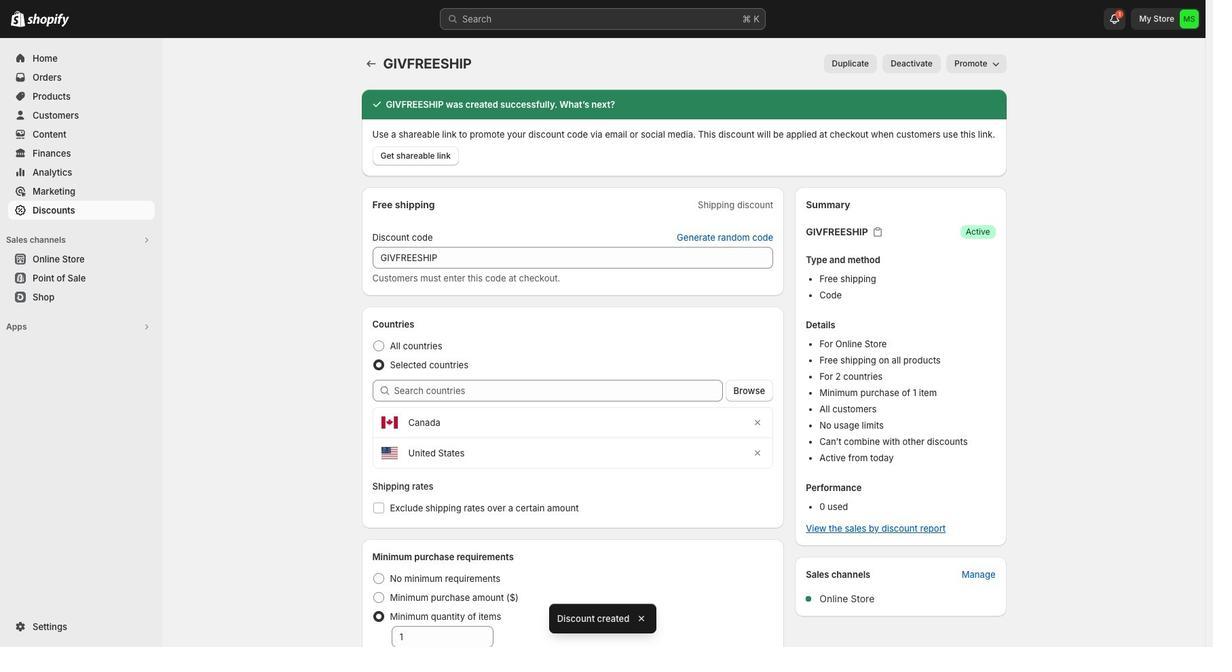Task type: vqa. For each thing, say whether or not it's contained in the screenshot.
Shopify image to the right
yes



Task type: locate. For each thing, give the bounding box(es) containing it.
None text field
[[391, 627, 493, 648]]

shopify image
[[11, 11, 25, 27], [27, 14, 69, 27]]

None text field
[[372, 247, 774, 269]]

0 horizontal spatial shopify image
[[11, 11, 25, 27]]

1 horizontal spatial shopify image
[[27, 14, 69, 27]]



Task type: describe. For each thing, give the bounding box(es) containing it.
Search countries text field
[[394, 380, 723, 402]]

my store image
[[1180, 10, 1199, 29]]



